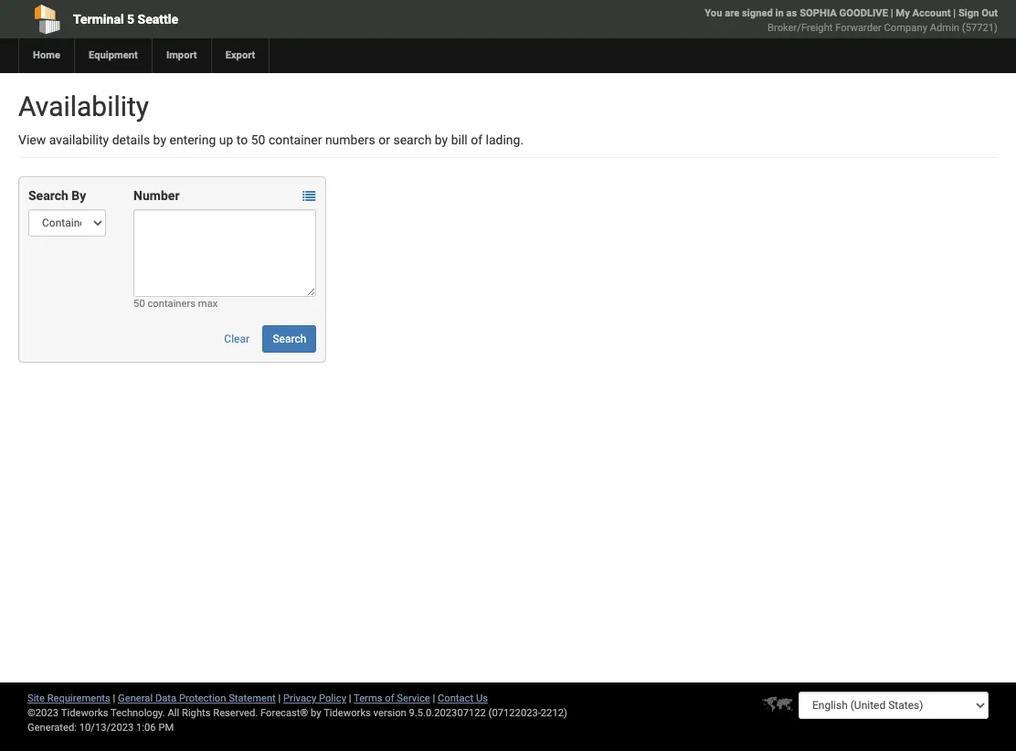 Task type: describe. For each thing, give the bounding box(es) containing it.
import link
[[152, 38, 211, 73]]

or
[[379, 133, 390, 147]]

reserved.
[[213, 707, 258, 719]]

| up the forecast®
[[278, 693, 281, 705]]

| left general
[[113, 693, 115, 705]]

privacy policy link
[[283, 693, 346, 705]]

by inside site requirements | general data protection statement | privacy policy | terms of service | contact us ©2023 tideworks technology. all rights reserved. forecast® by tideworks version 9.5.0.202307122 (07122023-2212) generated: 10/13/2023 1:06 pm
[[311, 707, 321, 719]]

terms
[[354, 693, 382, 705]]

contact us link
[[438, 693, 488, 705]]

are
[[725, 7, 740, 19]]

number
[[134, 188, 180, 203]]

| up tideworks
[[349, 693, 351, 705]]

to
[[237, 133, 248, 147]]

all
[[168, 707, 179, 719]]

search button
[[263, 325, 317, 353]]

terminal 5 seattle link
[[18, 0, 410, 38]]

terms of service link
[[354, 693, 430, 705]]

goodlive
[[840, 7, 888, 19]]

contact
[[438, 693, 474, 705]]

export link
[[211, 38, 269, 73]]

pm
[[158, 722, 174, 734]]

(57721)
[[962, 22, 998, 34]]

my
[[896, 7, 910, 19]]

rights
[[182, 707, 211, 719]]

10/13/2023
[[79, 722, 134, 734]]

home
[[33, 49, 60, 61]]

account
[[913, 7, 951, 19]]

out
[[982, 7, 998, 19]]

50 containers max
[[134, 298, 218, 310]]

policy
[[319, 693, 346, 705]]

site
[[27, 693, 45, 705]]

import
[[166, 49, 197, 61]]

site requirements link
[[27, 693, 110, 705]]

as
[[787, 7, 797, 19]]

version
[[373, 707, 406, 719]]

view
[[18, 133, 46, 147]]

| left "my"
[[891, 7, 893, 19]]

entering
[[170, 133, 216, 147]]

general data protection statement link
[[118, 693, 276, 705]]

signed
[[742, 7, 773, 19]]

Number text field
[[134, 209, 317, 297]]

broker/freight
[[768, 22, 833, 34]]

by
[[72, 188, 86, 203]]

sign out link
[[959, 7, 998, 19]]

clear button
[[214, 325, 260, 353]]

terminal
[[73, 12, 124, 27]]



Task type: vqa. For each thing, say whether or not it's contained in the screenshot.
"Search" in Search button
no



Task type: locate. For each thing, give the bounding box(es) containing it.
requirements
[[47, 693, 110, 705]]

terminal 5 seattle
[[73, 12, 178, 27]]

service
[[397, 693, 430, 705]]

home link
[[18, 38, 74, 73]]

my account link
[[896, 7, 951, 19]]

50
[[251, 133, 265, 147], [134, 298, 145, 310]]

bill
[[451, 133, 468, 147]]

you
[[705, 7, 722, 19]]

(07122023-
[[489, 707, 541, 719]]

0 vertical spatial 50
[[251, 133, 265, 147]]

2212)
[[541, 707, 567, 719]]

generated:
[[27, 722, 77, 734]]

statement
[[229, 693, 276, 705]]

9.5.0.202307122
[[409, 707, 486, 719]]

0 vertical spatial of
[[471, 133, 483, 147]]

equipment
[[89, 49, 138, 61]]

search for search
[[273, 333, 306, 345]]

in
[[776, 7, 784, 19]]

availability
[[49, 133, 109, 147]]

1 horizontal spatial of
[[471, 133, 483, 147]]

50 left containers
[[134, 298, 145, 310]]

1 vertical spatial 50
[[134, 298, 145, 310]]

search right clear at the left of page
[[273, 333, 306, 345]]

1 horizontal spatial by
[[311, 707, 321, 719]]

1 vertical spatial of
[[385, 693, 394, 705]]

technology.
[[111, 707, 165, 719]]

sophia
[[800, 7, 837, 19]]

up
[[219, 133, 233, 147]]

search
[[28, 188, 68, 203], [273, 333, 306, 345]]

company
[[884, 22, 928, 34]]

data
[[155, 693, 176, 705]]

clear
[[224, 333, 250, 345]]

1 horizontal spatial search
[[273, 333, 306, 345]]

export
[[225, 49, 255, 61]]

privacy
[[283, 693, 316, 705]]

of
[[471, 133, 483, 147], [385, 693, 394, 705]]

availability
[[18, 90, 149, 122]]

us
[[476, 693, 488, 705]]

general
[[118, 693, 153, 705]]

view availability details by entering up to 50 container numbers or search by bill of lading.
[[18, 133, 524, 147]]

container
[[269, 133, 322, 147]]

search
[[393, 133, 432, 147]]

|
[[891, 7, 893, 19], [953, 7, 956, 19], [113, 693, 115, 705], [278, 693, 281, 705], [349, 693, 351, 705], [433, 693, 435, 705]]

0 horizontal spatial 50
[[134, 298, 145, 310]]

you are signed in as sophia goodlive | my account | sign out broker/freight forwarder company admin (57721)
[[705, 7, 998, 34]]

forwarder
[[836, 22, 882, 34]]

1:06
[[136, 722, 156, 734]]

1 vertical spatial search
[[273, 333, 306, 345]]

sign
[[959, 7, 979, 19]]

search by
[[28, 188, 86, 203]]

of right bill
[[471, 133, 483, 147]]

0 horizontal spatial of
[[385, 693, 394, 705]]

2 horizontal spatial by
[[435, 133, 448, 147]]

by
[[153, 133, 166, 147], [435, 133, 448, 147], [311, 707, 321, 719]]

search inside search button
[[273, 333, 306, 345]]

lading.
[[486, 133, 524, 147]]

protection
[[179, 693, 226, 705]]

site requirements | general data protection statement | privacy policy | terms of service | contact us ©2023 tideworks technology. all rights reserved. forecast® by tideworks version 9.5.0.202307122 (07122023-2212) generated: 10/13/2023 1:06 pm
[[27, 693, 567, 734]]

by right details
[[153, 133, 166, 147]]

5
[[127, 12, 134, 27]]

1 horizontal spatial 50
[[251, 133, 265, 147]]

0 horizontal spatial search
[[28, 188, 68, 203]]

tideworks
[[324, 707, 371, 719]]

containers
[[148, 298, 196, 310]]

of up version
[[385, 693, 394, 705]]

search left 'by'
[[28, 188, 68, 203]]

max
[[198, 298, 218, 310]]

admin
[[930, 22, 960, 34]]

| up 9.5.0.202307122
[[433, 693, 435, 705]]

0 horizontal spatial by
[[153, 133, 166, 147]]

0 vertical spatial search
[[28, 188, 68, 203]]

©2023 tideworks
[[27, 707, 108, 719]]

details
[[112, 133, 150, 147]]

by down privacy policy link
[[311, 707, 321, 719]]

forecast®
[[260, 707, 308, 719]]

by left bill
[[435, 133, 448, 147]]

show list image
[[303, 190, 316, 203]]

search for search by
[[28, 188, 68, 203]]

equipment link
[[74, 38, 152, 73]]

numbers
[[325, 133, 375, 147]]

50 right to
[[251, 133, 265, 147]]

| left sign
[[953, 7, 956, 19]]

of inside site requirements | general data protection statement | privacy policy | terms of service | contact us ©2023 tideworks technology. all rights reserved. forecast® by tideworks version 9.5.0.202307122 (07122023-2212) generated: 10/13/2023 1:06 pm
[[385, 693, 394, 705]]

seattle
[[138, 12, 178, 27]]



